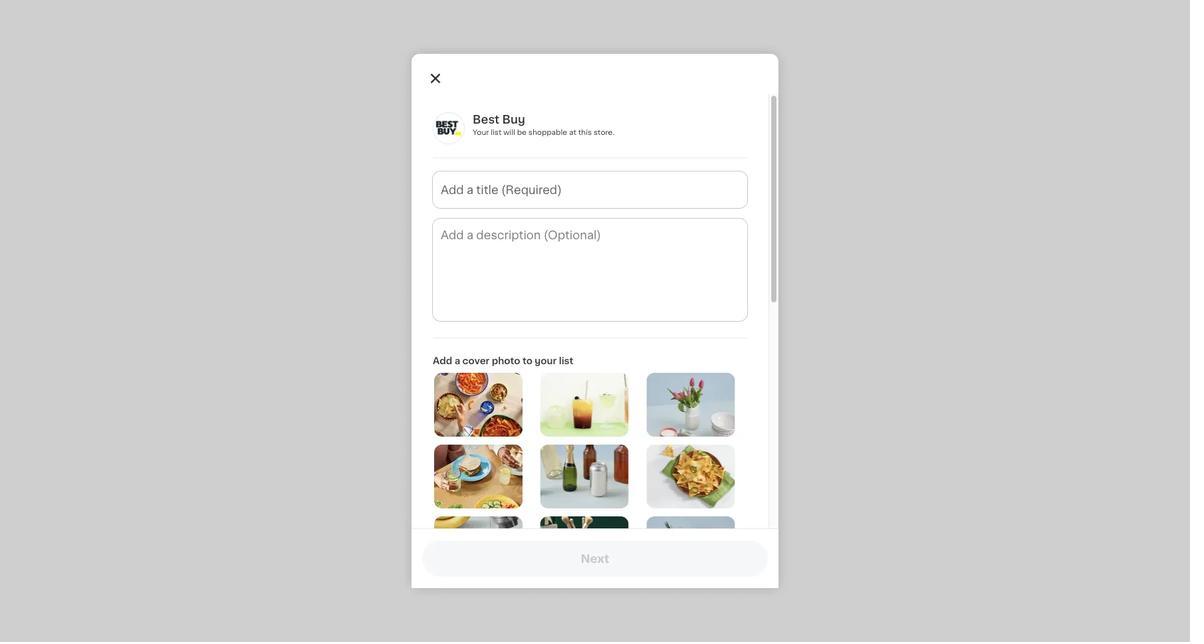 Task type: vqa. For each thing, say whether or not it's contained in the screenshot.
Text Field
yes



Task type: describe. For each thing, give the bounding box(es) containing it.
list_add_items dialog
[[412, 54, 779, 643]]

a tabletop of makeup, skincare, and beauty products. image
[[541, 517, 629, 581]]

add a cover photo to your list
[[433, 357, 574, 366]]

your
[[535, 357, 557, 366]]

best
[[473, 114, 500, 125]]

a table with two people sitting around it eating sandwiches with 2 glasses of lemon water, and cut vegetables on a plate. image
[[434, 445, 523, 509]]

an assortment of glasses increasing in height with various cocktails. image
[[541, 373, 629, 437]]

a blue can, a silver can, an empty bottle, an empty champagne bottle, and two brown glass bottles. image
[[541, 445, 629, 509]]

best buy logo image
[[433, 112, 465, 144]]

a table with people sitting around it with a bowl of potato chips, doritos, and cheetos. image
[[434, 373, 523, 437]]

a small white vase of pink tulips, a stack of 3 white bowls, and a rolled napkin. image
[[647, 373, 735, 437]]

to
[[523, 357, 533, 366]]

add
[[433, 357, 453, 366]]

shoppable
[[529, 129, 568, 136]]

at
[[569, 129, 577, 136]]

buy
[[503, 114, 525, 125]]



Task type: locate. For each thing, give the bounding box(es) containing it.
list left will
[[491, 129, 502, 136]]

be
[[517, 129, 527, 136]]

Add a title (Required) text field
[[433, 172, 748, 208]]

your
[[473, 129, 489, 136]]

0 horizontal spatial list
[[491, 129, 502, 136]]

1 horizontal spatial list
[[559, 357, 574, 366]]

none text field inside list_add_items dialog
[[433, 219, 748, 321]]

a
[[455, 357, 460, 366]]

a keyboard, mouse, notebook, cup of pencils, wire cable. image
[[647, 517, 735, 581]]

list right your
[[559, 357, 574, 366]]

best buy your list will be shoppable at this store.
[[473, 114, 615, 136]]

1 vertical spatial list
[[559, 357, 574, 366]]

bowl of nachos covered in cheese. image
[[647, 445, 735, 509]]

list inside best buy your list will be shoppable at this store.
[[491, 129, 502, 136]]

0 vertical spatial list
[[491, 129, 502, 136]]

None text field
[[433, 219, 748, 321]]

cover
[[463, 357, 490, 366]]

will
[[504, 129, 515, 136]]

this
[[579, 129, 592, 136]]

a bunch of kale, a sliced lemon, a half of an avocado, a cucumber, a bunch of bananas, and a blender. image
[[434, 517, 523, 581]]

store.
[[594, 129, 615, 136]]

photo
[[492, 357, 521, 366]]

list
[[491, 129, 502, 136], [559, 357, 574, 366]]



